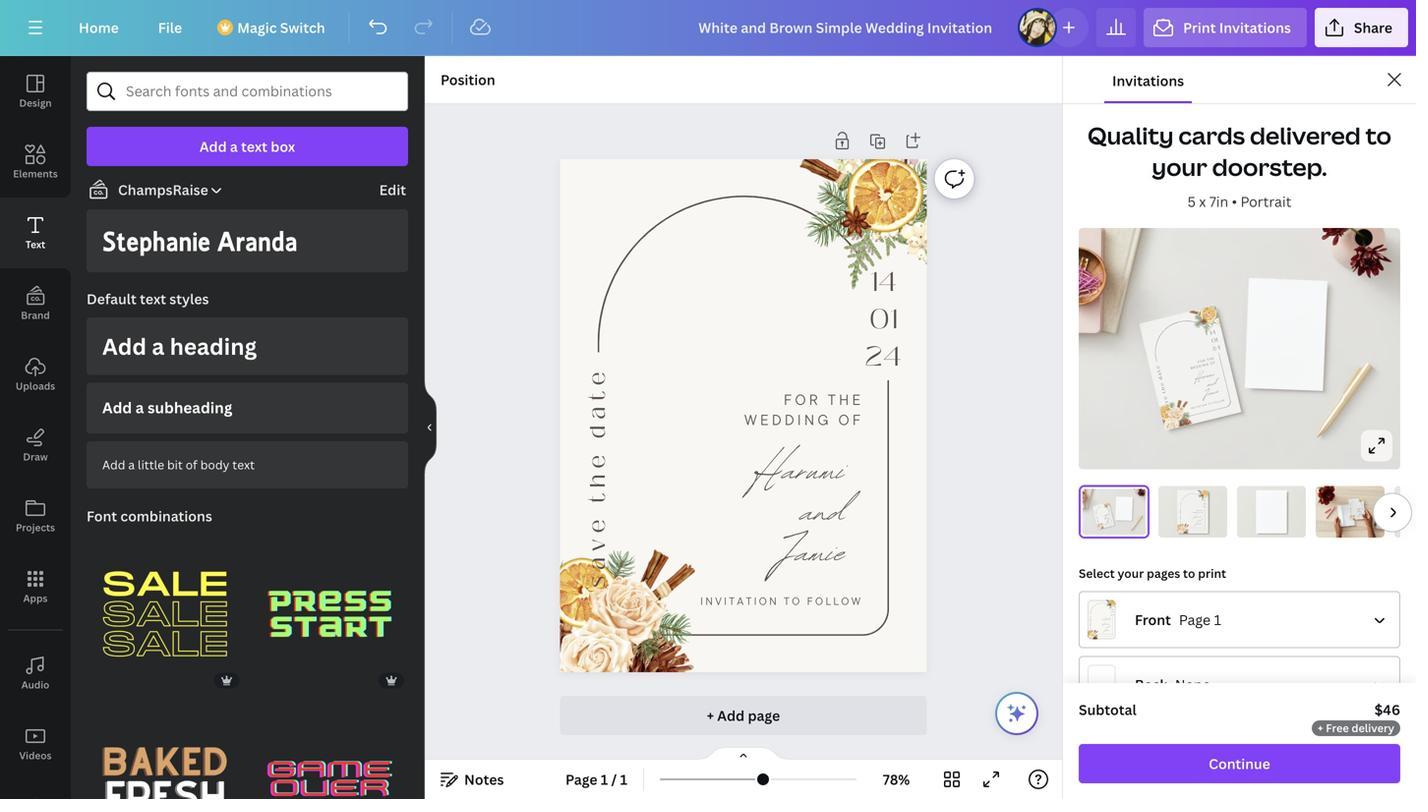 Task type: describe. For each thing, give the bounding box(es) containing it.
bit
[[167, 457, 183, 473]]

harumi inside invitation to follow harumi and jamie
[[1194, 514, 1202, 520]]

invitations inside button
[[1112, 71, 1184, 90]]

select your pages to print element
[[1079, 591, 1400, 713]]

show pages image
[[696, 746, 791, 762]]

page inside select your pages to print element
[[1179, 610, 1211, 629]]

•
[[1232, 192, 1237, 211]]

and jamie
[[1203, 375, 1220, 402]]

heading
[[170, 331, 257, 361]]

apps
[[23, 592, 48, 605]]

7in
[[1209, 192, 1229, 211]]

switch
[[280, 18, 325, 37]]

1 horizontal spatial 14 01 24 save the date for the wedding of invitation to follow harumi and jamie
[[1350, 503, 1363, 517]]

hide image
[[424, 381, 437, 475]]

file
[[158, 18, 182, 37]]

78%
[[883, 771, 910, 789]]

invitation to follow harumi and jamie
[[1189, 514, 1203, 529]]

to inside invitation to follow harumi and jamie
[[1196, 527, 1198, 529]]

1 inside select your pages to print element
[[1214, 610, 1221, 629]]

page 1 / 1
[[566, 771, 628, 789]]

1 vertical spatial text
[[140, 290, 166, 308]]

2 vertical spatial for the wedding of
[[1193, 510, 1203, 513]]

cards
[[1179, 119, 1245, 151]]

videos button
[[0, 709, 71, 780]]

$46
[[1375, 701, 1400, 719]]

print invitations button
[[1144, 8, 1307, 47]]

select
[[1079, 565, 1115, 581]]

elements
[[13, 167, 58, 180]]

1 horizontal spatial 14 01 24
[[1209, 328, 1222, 354]]

back none
[[1135, 675, 1211, 694]]

draw
[[23, 450, 48, 464]]

0 horizontal spatial 1
[[601, 771, 608, 789]]

audio button
[[0, 638, 71, 709]]

1 vertical spatial page
[[566, 771, 597, 789]]

select your pages to print
[[1079, 565, 1226, 581]]

+ add page button
[[560, 696, 927, 736]]

add left page on the bottom
[[717, 707, 745, 725]]

add a text box
[[200, 137, 295, 156]]

display preview 3 of the design image
[[1237, 486, 1306, 538]]

projects button
[[0, 481, 71, 552]]

14 01 24 save the date
[[1179, 499, 1206, 527]]

portrait
[[1241, 192, 1292, 211]]

default text styles
[[87, 290, 209, 308]]

edit
[[379, 180, 406, 199]]

and inside invitation to follow harumi and jamie
[[1198, 517, 1202, 523]]

a for text
[[230, 137, 238, 156]]

add a subheading
[[102, 398, 232, 418]]

01 inside 14 01 24 save the date
[[1204, 502, 1206, 506]]

design button
[[0, 56, 71, 127]]

a for subheading
[[136, 398, 144, 418]]

default
[[87, 290, 137, 308]]

invitations button
[[1104, 56, 1192, 103]]

continue
[[1209, 755, 1270, 773]]

combinations
[[120, 507, 212, 526]]

print
[[1198, 565, 1226, 581]]

position
[[441, 70, 495, 89]]

14 inside 14 01 24 save the date
[[1204, 499, 1206, 503]]

share button
[[1315, 8, 1408, 47]]

save inside 14 01 24 save the date
[[1179, 521, 1182, 527]]

quality cards delivered to your doorstep. 5 x 7in • portrait
[[1088, 119, 1392, 211]]

stephanie aranda button
[[87, 209, 408, 272]]

/
[[611, 771, 617, 789]]

text inside button
[[232, 457, 255, 473]]

subheading
[[148, 398, 232, 418]]

projects
[[16, 521, 55, 535]]

position button
[[433, 64, 503, 95]]

delivery
[[1352, 721, 1395, 736]]

a for heading
[[152, 331, 164, 361]]

main menu bar
[[0, 0, 1416, 56]]

add a text box button
[[87, 127, 408, 166]]

doorstep.
[[1212, 151, 1327, 183]]

free
[[1326, 721, 1349, 736]]

none
[[1175, 675, 1211, 694]]

78% button
[[865, 764, 928, 796]]

+ add page
[[707, 707, 780, 725]]

24 inside 14 01 24
[[1212, 343, 1222, 354]]

uploads button
[[0, 339, 71, 410]]

magic switch button
[[206, 8, 341, 47]]

display preview 5 of the design image
[[1395, 486, 1416, 538]]

share
[[1354, 18, 1393, 37]]

1 horizontal spatial 1
[[620, 771, 628, 789]]

brand button
[[0, 268, 71, 339]]

jamie inside invitation to follow harumi and jamie
[[1196, 521, 1202, 527]]

file button
[[142, 8, 198, 47]]

front
[[1135, 610, 1171, 629]]



Task type: locate. For each thing, give the bounding box(es) containing it.
aranda
[[217, 225, 298, 256]]

+ inside + add page button
[[707, 707, 714, 725]]

edit button
[[377, 179, 408, 201]]

0 horizontal spatial invitations
[[1112, 71, 1184, 90]]

0 vertical spatial invitation to follow
[[1190, 399, 1225, 410]]

page left /
[[566, 771, 597, 789]]

home link
[[63, 8, 135, 47]]

a
[[230, 137, 238, 156], [152, 331, 164, 361], [136, 398, 144, 418], [128, 457, 135, 473]]

1 vertical spatial invitations
[[1112, 71, 1184, 90]]

+ left the free
[[1318, 721, 1323, 736]]

apps button
[[0, 552, 71, 623]]

0 vertical spatial for the wedding of
[[1190, 356, 1216, 370]]

text left box
[[241, 137, 267, 156]]

a inside add a little bit of body text button
[[128, 457, 135, 473]]

body
[[200, 457, 230, 473]]

invitation inside invitation to follow harumi and jamie
[[1189, 527, 1196, 529]]

add for add a text box
[[200, 137, 227, 156]]

for the wedding of
[[1190, 356, 1216, 370], [744, 390, 864, 429], [1193, 510, 1203, 513]]

a for little
[[128, 457, 135, 473]]

a inside add a heading button
[[152, 331, 164, 361]]

quality
[[1088, 119, 1174, 151]]

a left the little
[[128, 457, 135, 473]]

add down search fonts and combinations search field
[[200, 137, 227, 156]]

box
[[271, 137, 295, 156]]

add a little bit of body text button
[[87, 441, 408, 489]]

follow inside invitation to follow harumi and jamie
[[1198, 527, 1203, 529]]

text button
[[0, 198, 71, 268]]

invitations inside dropdown button
[[1219, 18, 1291, 37]]

font combinations
[[87, 507, 212, 526]]

styles
[[169, 290, 209, 308]]

14 01 24 save the date for the wedding of invitation to follow harumi and jamie up select
[[1096, 508, 1111, 526]]

0 vertical spatial page
[[1179, 610, 1211, 629]]

add for add a subheading
[[102, 398, 132, 418]]

invitation to follow
[[1190, 399, 1225, 410], [701, 595, 863, 608]]

0 horizontal spatial invitation to follow
[[701, 595, 863, 608]]

magic
[[237, 18, 277, 37]]

a inside add a text box button
[[230, 137, 238, 156]]

1 horizontal spatial invitation to follow
[[1190, 399, 1225, 410]]

for
[[1198, 358, 1206, 364], [784, 390, 821, 409], [1358, 508, 1360, 509], [1196, 510, 1200, 512], [1105, 514, 1107, 516]]

+ for + free delivery
[[1318, 721, 1323, 736]]

add for add a heading
[[102, 331, 147, 361]]

invitations
[[1219, 18, 1291, 37], [1112, 71, 1184, 90]]

1 vertical spatial invitation to follow
[[701, 595, 863, 608]]

side panel tab list
[[0, 56, 71, 800]]

elements button
[[0, 127, 71, 198]]

text inside button
[[241, 137, 267, 156]]

add left 'subheading'
[[102, 398, 132, 418]]

draw button
[[0, 410, 71, 481]]

little
[[138, 457, 164, 473]]

pages
[[1147, 565, 1180, 581]]

1 vertical spatial for the wedding of
[[744, 390, 864, 429]]

text right 'body'
[[232, 457, 255, 473]]

0 horizontal spatial 14 01 24 save the date for the wedding of invitation to follow harumi and jamie
[[1096, 508, 1111, 526]]

14 01 24 save the date for the wedding of invitation to follow harumi and jamie left display preview 5 of the design image
[[1350, 503, 1363, 517]]

date inside 14 01 24 save the date
[[1179, 508, 1182, 514]]

print invitations
[[1183, 18, 1291, 37]]

add inside button
[[102, 398, 132, 418]]

print
[[1183, 18, 1216, 37]]

of inside add a little bit of body text button
[[186, 457, 197, 473]]

0 vertical spatial your
[[1152, 151, 1207, 183]]

font
[[87, 507, 117, 526]]

a left box
[[230, 137, 238, 156]]

a left 'subheading'
[[136, 398, 144, 418]]

1 horizontal spatial +
[[1318, 721, 1323, 736]]

page right the front
[[1179, 610, 1211, 629]]

invitations right print
[[1219, 18, 1291, 37]]

+
[[707, 707, 714, 725], [1318, 721, 1323, 736]]

a inside add a subheading button
[[136, 398, 144, 418]]

text
[[25, 238, 45, 251]]

1 horizontal spatial save the date
[[1154, 364, 1172, 412]]

0 vertical spatial invitations
[[1219, 18, 1291, 37]]

+ free delivery
[[1318, 721, 1395, 736]]

to inside quality cards delivered to your doorstep. 5 x 7in • portrait
[[1366, 119, 1392, 151]]

notes
[[464, 771, 504, 789]]

delivered
[[1250, 119, 1361, 151]]

add down default
[[102, 331, 147, 361]]

save
[[1162, 395, 1172, 412], [1351, 514, 1352, 517], [582, 514, 614, 588], [1179, 521, 1182, 527], [1098, 522, 1100, 526]]

+ for + add page
[[707, 707, 714, 725]]

your inside quality cards delivered to your doorstep. 5 x 7in • portrait
[[1152, 151, 1207, 183]]

and
[[1205, 375, 1218, 392], [801, 477, 846, 547], [1359, 512, 1362, 515], [1198, 517, 1202, 523], [1107, 518, 1110, 522]]

design
[[19, 96, 52, 110]]

0 horizontal spatial save the date
[[582, 366, 614, 588]]

front page 1
[[1135, 610, 1221, 629]]

0 horizontal spatial page
[[566, 771, 597, 789]]

a down the default text styles
[[152, 331, 164, 361]]

1 vertical spatial your
[[1118, 565, 1144, 581]]

0 horizontal spatial 14 01 24
[[865, 261, 902, 377]]

1 horizontal spatial page
[[1179, 610, 1211, 629]]

the inside 14 01 24 save the date
[[1179, 515, 1182, 520]]

Search fonts and combinations search field
[[126, 73, 369, 110]]

champsraise
[[118, 180, 208, 199]]

home
[[79, 18, 119, 37]]

brand
[[21, 309, 50, 322]]

add
[[200, 137, 227, 156], [102, 331, 147, 361], [102, 398, 132, 418], [102, 457, 125, 473], [717, 707, 745, 725]]

add a little bit of body text
[[102, 457, 255, 473]]

to
[[1366, 119, 1392, 151], [1208, 402, 1212, 406], [1359, 517, 1360, 517], [1107, 524, 1108, 525], [1196, 527, 1198, 529], [1183, 565, 1195, 581], [784, 595, 802, 608]]

1 right /
[[620, 771, 628, 789]]

subtotal
[[1079, 701, 1137, 719]]

date
[[1154, 364, 1164, 381], [582, 366, 614, 439], [1350, 508, 1352, 511], [1179, 508, 1182, 514], [1096, 515, 1098, 519]]

notes button
[[433, 764, 512, 796]]

+ up show pages image
[[707, 707, 714, 725]]

canva assistant image
[[1005, 702, 1029, 726]]

x
[[1199, 192, 1206, 211]]

your left pages
[[1118, 565, 1144, 581]]

24 inside 14 01 24 save the date
[[1203, 505, 1206, 509]]

add a heading
[[102, 331, 257, 361]]

add a heading button
[[87, 318, 408, 375]]

continue button
[[1079, 744, 1400, 784]]

0 horizontal spatial +
[[707, 707, 714, 725]]

champsraise button
[[79, 178, 224, 202]]

wedding
[[1190, 362, 1209, 370], [744, 411, 832, 429], [1357, 509, 1361, 510], [1193, 512, 1200, 513], [1104, 515, 1108, 517]]

add left the little
[[102, 457, 125, 473]]

24
[[865, 336, 902, 377], [1212, 343, 1222, 354], [1203, 505, 1206, 509], [1362, 506, 1363, 507], [1108, 511, 1110, 513]]

audio
[[21, 679, 49, 692]]

group
[[87, 536, 243, 693], [251, 536, 408, 693], [87, 689, 243, 800], [251, 689, 408, 800]]

1 horizontal spatial invitations
[[1219, 18, 1291, 37]]

0 horizontal spatial your
[[1118, 565, 1144, 581]]

add a subheading button
[[87, 383, 408, 434]]

page
[[748, 707, 780, 725]]

1 down print
[[1214, 610, 1221, 629]]

invitations up quality
[[1112, 71, 1184, 90]]

and inside and jamie
[[1205, 375, 1218, 392]]

01
[[870, 299, 898, 340], [1211, 335, 1219, 346], [1204, 502, 1206, 506], [1362, 504, 1363, 506], [1108, 509, 1110, 511]]

14 01 24 save the date for the wedding of invitation to follow harumi and jamie
[[1350, 503, 1363, 517], [1096, 508, 1111, 526]]

your up "5"
[[1152, 151, 1207, 183]]

videos
[[19, 749, 52, 763]]

back
[[1135, 675, 1167, 694]]

text
[[241, 137, 267, 156], [140, 290, 166, 308], [232, 457, 255, 473]]

stephanie
[[102, 225, 210, 256]]

1 horizontal spatial your
[[1152, 151, 1207, 183]]

uploads
[[16, 380, 55, 393]]

1 left /
[[601, 771, 608, 789]]

Design title text field
[[683, 8, 1010, 47]]

14
[[870, 261, 897, 302], [1209, 328, 1217, 338], [1204, 499, 1206, 503], [1362, 503, 1363, 504], [1108, 508, 1109, 510]]

1
[[1214, 610, 1221, 629], [601, 771, 608, 789], [620, 771, 628, 789]]

stephanie aranda
[[102, 225, 298, 256]]

0 vertical spatial text
[[241, 137, 267, 156]]

invitation
[[1190, 403, 1208, 410], [1356, 517, 1359, 517], [1104, 524, 1107, 525], [1189, 527, 1196, 529], [701, 595, 779, 608]]

2 horizontal spatial 1
[[1214, 610, 1221, 629]]

2 vertical spatial text
[[232, 457, 255, 473]]

5
[[1188, 192, 1196, 211]]

add for add a little bit of body text
[[102, 457, 125, 473]]

follow
[[1213, 399, 1225, 405], [1360, 516, 1363, 517], [1109, 523, 1111, 524], [1198, 527, 1203, 529], [807, 595, 863, 608]]

text left styles
[[140, 290, 166, 308]]

magic switch
[[237, 18, 325, 37]]



Task type: vqa. For each thing, say whether or not it's contained in the screenshot.
Display Preview 3 Of The Design image
yes



